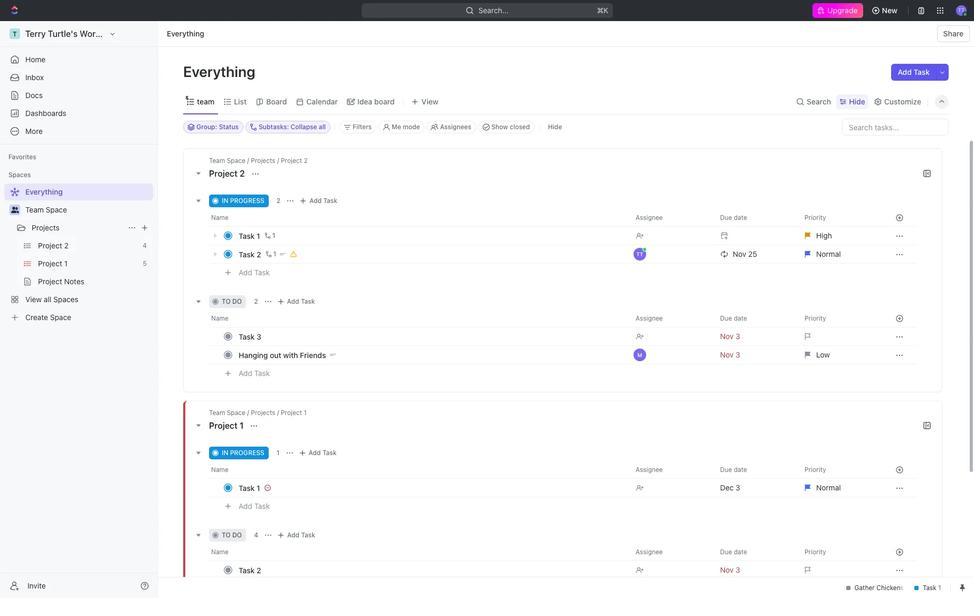 Task type: vqa. For each thing, say whether or not it's contained in the screenshot.
to
yes



Task type: locate. For each thing, give the bounding box(es) containing it.
1 normal from the top
[[816, 250, 841, 259]]

home
[[25, 55, 46, 64]]

0 vertical spatial 1 button
[[262, 231, 277, 241]]

2 date from the top
[[734, 315, 747, 323]]

everything
[[167, 29, 204, 38], [183, 63, 259, 80], [25, 187, 63, 196]]

hide inside button
[[548, 123, 562, 131]]

2
[[304, 157, 308, 165], [240, 169, 245, 178], [277, 197, 280, 205], [64, 241, 69, 250], [257, 250, 261, 259], [254, 298, 258, 306], [257, 566, 261, 575]]

show closed
[[491, 123, 530, 131]]

tree
[[4, 184, 153, 326]]

normal
[[816, 250, 841, 259], [816, 484, 841, 493]]

2 normal from the top
[[816, 484, 841, 493]]

all right collapse
[[319, 123, 326, 131]]

1 vertical spatial everything link
[[4, 184, 151, 201]]

project 1 up project notes
[[38, 259, 68, 268]]

view inside button
[[422, 97, 438, 106]]

to do up task 3
[[222, 298, 242, 306]]

3 due from the top
[[720, 466, 732, 474]]

everything link
[[164, 27, 207, 40], [4, 184, 151, 201]]

everything link inside tree
[[4, 184, 151, 201]]

name for 1st name dropdown button from the bottom
[[211, 549, 229, 556]]

projects for project 2
[[251, 157, 275, 165]]

in down team space / projects / project 1
[[222, 449, 228, 457]]

view for view
[[422, 97, 438, 106]]

tree inside sidebar navigation
[[4, 184, 153, 326]]

0 vertical spatial hide
[[849, 97, 865, 106]]

1
[[257, 232, 260, 240], [272, 232, 275, 240], [273, 250, 276, 258], [64, 259, 68, 268], [304, 409, 307, 417], [240, 421, 244, 431], [277, 449, 280, 457], [257, 484, 260, 493]]

0 horizontal spatial tt
[[636, 251, 643, 258]]

hanging
[[239, 351, 268, 360]]

0 vertical spatial normal
[[816, 250, 841, 259]]

‎task 1 link
[[236, 481, 627, 496]]

project notes
[[38, 277, 84, 286]]

4 due from the top
[[720, 549, 732, 556]]

due date button
[[714, 210, 798, 226], [714, 310, 798, 327], [714, 462, 798, 479], [714, 544, 798, 561]]

1 vertical spatial to
[[222, 532, 231, 540]]

1 vertical spatial everything
[[183, 63, 259, 80]]

0 vertical spatial projects
[[251, 157, 275, 165]]

0 vertical spatial view
[[422, 97, 438, 106]]

assignee button for 1st due date dropdown button from the bottom of the page
[[629, 544, 714, 561]]

0 horizontal spatial project 1
[[38, 259, 68, 268]]

view for view all spaces
[[25, 295, 42, 304]]

1 vertical spatial in progress
[[222, 449, 264, 457]]

0 vertical spatial tt
[[958, 7, 965, 13]]

home link
[[4, 51, 153, 68]]

1 vertical spatial ‎task
[[239, 566, 255, 575]]

4 name button from the top
[[209, 544, 629, 561]]

space inside team space link
[[46, 205, 67, 214]]

task
[[914, 68, 930, 77], [323, 197, 337, 205], [239, 232, 255, 240], [239, 250, 255, 259], [254, 268, 270, 277], [301, 298, 315, 306], [239, 332, 255, 341], [254, 369, 270, 378], [323, 449, 337, 457], [254, 502, 270, 511], [301, 532, 315, 540]]

project
[[281, 157, 302, 165], [209, 169, 238, 178], [38, 241, 62, 250], [38, 259, 62, 268], [38, 277, 62, 286], [281, 409, 302, 417], [209, 421, 238, 431]]

1 vertical spatial in
[[222, 449, 228, 457]]

3 date from the top
[[734, 466, 747, 474]]

team space link
[[25, 202, 151, 219]]

assignees button
[[427, 121, 476, 134]]

inbox
[[25, 73, 44, 82]]

subtasks:
[[259, 123, 289, 131]]

progress up "task 1"
[[230, 197, 264, 205]]

space inside create space link
[[50, 313, 71, 322]]

1 to from the top
[[222, 298, 231, 306]]

1 horizontal spatial hide
[[849, 97, 865, 106]]

0 vertical spatial to do
[[222, 298, 242, 306]]

1 do from the top
[[232, 298, 242, 306]]

4 due date button from the top
[[714, 544, 798, 561]]

1 button
[[262, 231, 277, 241], [263, 249, 278, 260]]

due date for first due date dropdown button
[[720, 214, 747, 222]]

to
[[222, 298, 231, 306], [222, 532, 231, 540]]

0 vertical spatial everything
[[167, 29, 204, 38]]

0 vertical spatial project 1
[[38, 259, 68, 268]]

2 due date button from the top
[[714, 310, 798, 327]]

1 assignee button from the top
[[629, 210, 714, 226]]

2 do from the top
[[232, 532, 242, 540]]

progress for project 2
[[230, 197, 264, 205]]

progress up "‎task 1"
[[230, 449, 264, 457]]

0 vertical spatial in
[[222, 197, 228, 205]]

4 up ‎task 2
[[254, 532, 258, 540]]

view up assignees button
[[422, 97, 438, 106]]

1 assignee from the top
[[636, 214, 663, 222]]

in down team space / projects / project 2
[[222, 197, 228, 205]]

do for 1
[[232, 532, 242, 540]]

0 vertical spatial normal button
[[798, 245, 883, 264]]

0 vertical spatial tt button
[[953, 2, 970, 19]]

1 name from the top
[[211, 214, 229, 222]]

project 2 down team space / projects / project 2
[[209, 169, 247, 178]]

4 priority from the top
[[805, 549, 826, 556]]

0 horizontal spatial all
[[44, 295, 51, 304]]

due for third due date dropdown button from the bottom of the page assignee dropdown button
[[720, 315, 732, 323]]

3 name button from the top
[[209, 462, 629, 479]]

assignee button for first due date dropdown button
[[629, 210, 714, 226]]

project 2 inside tree
[[38, 241, 69, 250]]

due
[[720, 214, 732, 222], [720, 315, 732, 323], [720, 466, 732, 474], [720, 549, 732, 556]]

date for third due date dropdown button from the bottom of the page assignee dropdown button
[[734, 315, 747, 323]]

high
[[816, 231, 832, 240]]

0 vertical spatial ‎task
[[239, 484, 255, 493]]

all up create space
[[44, 295, 51, 304]]

0 horizontal spatial 4
[[143, 242, 147, 250]]

filters
[[353, 123, 372, 131]]

1 due from the top
[[720, 214, 732, 222]]

2 assignee button from the top
[[629, 310, 714, 327]]

2 name from the top
[[211, 315, 229, 323]]

0 horizontal spatial spaces
[[8, 171, 31, 179]]

low
[[816, 351, 830, 360]]

0 vertical spatial do
[[232, 298, 242, 306]]

0 vertical spatial team
[[209, 157, 225, 165]]

docs
[[25, 91, 43, 100]]

0 vertical spatial 4
[[143, 242, 147, 250]]

4 due date from the top
[[720, 549, 747, 556]]

0 vertical spatial to
[[222, 298, 231, 306]]

hide inside dropdown button
[[849, 97, 865, 106]]

add
[[898, 68, 912, 77], [310, 197, 322, 205], [239, 268, 252, 277], [287, 298, 299, 306], [239, 369, 252, 378], [309, 449, 321, 457], [239, 502, 252, 511], [287, 532, 299, 540]]

create space link
[[4, 309, 151, 326]]

0 horizontal spatial view
[[25, 295, 42, 304]]

1 due date button from the top
[[714, 210, 798, 226]]

space for team space / projects / project 2
[[227, 157, 245, 165]]

3 name from the top
[[211, 466, 229, 474]]

3 assignee button from the top
[[629, 462, 714, 479]]

priority button
[[798, 210, 883, 226], [798, 310, 883, 327], [798, 462, 883, 479], [798, 544, 883, 561]]

to for 1
[[222, 532, 231, 540]]

4 assignee button from the top
[[629, 544, 714, 561]]

2 vertical spatial projects
[[251, 409, 275, 417]]

in progress up "task 1"
[[222, 197, 264, 205]]

‎task for ‎task 1
[[239, 484, 255, 493]]

2 to from the top
[[222, 532, 231, 540]]

0 vertical spatial in progress
[[222, 197, 264, 205]]

high button
[[798, 226, 883, 246]]

1 vertical spatial 1 button
[[263, 249, 278, 260]]

1 vertical spatial 4
[[254, 532, 258, 540]]

upgrade
[[828, 6, 858, 15]]

1 vertical spatial do
[[232, 532, 242, 540]]

view up the create
[[25, 295, 42, 304]]

1 vertical spatial progress
[[230, 449, 264, 457]]

1 horizontal spatial all
[[319, 123, 326, 131]]

0 vertical spatial progress
[[230, 197, 264, 205]]

1 vertical spatial hide
[[548, 123, 562, 131]]

0 vertical spatial all
[[319, 123, 326, 131]]

1 vertical spatial project 2
[[38, 241, 69, 250]]

add task
[[898, 68, 930, 77], [310, 197, 337, 205], [239, 268, 270, 277], [287, 298, 315, 306], [239, 369, 270, 378], [309, 449, 337, 457], [239, 502, 270, 511], [287, 532, 315, 540]]

1 name button from the top
[[209, 210, 629, 226]]

1 in from the top
[[222, 197, 228, 205]]

0 horizontal spatial tt button
[[629, 245, 714, 264]]

normal for first normal dropdown button from the bottom
[[816, 484, 841, 493]]

4 date from the top
[[734, 549, 747, 556]]

workspace
[[80, 29, 123, 39]]

1 horizontal spatial view
[[422, 97, 438, 106]]

to do for 2
[[222, 298, 242, 306]]

4 up 5
[[143, 242, 147, 250]]

1 ‎task from the top
[[239, 484, 255, 493]]

hide right closed
[[548, 123, 562, 131]]

in
[[222, 197, 228, 205], [222, 449, 228, 457]]

team link
[[195, 94, 214, 109]]

hide
[[849, 97, 865, 106], [548, 123, 562, 131]]

space
[[227, 157, 245, 165], [46, 205, 67, 214], [50, 313, 71, 322], [227, 409, 245, 417]]

space for team space
[[46, 205, 67, 214]]

1 horizontal spatial everything link
[[164, 27, 207, 40]]

tt for rightmost tt dropdown button
[[958, 7, 965, 13]]

1 vertical spatial view
[[25, 295, 42, 304]]

1 horizontal spatial tt
[[958, 7, 965, 13]]

do up task 3
[[232, 298, 242, 306]]

space for team space / projects / project 1
[[227, 409, 245, 417]]

tree containing everything
[[4, 184, 153, 326]]

0 vertical spatial project 2
[[209, 169, 247, 178]]

hanging out with friends link
[[236, 348, 627, 363]]

project 1 down team space / projects / project 1
[[209, 421, 246, 431]]

project 2
[[209, 169, 247, 178], [38, 241, 69, 250]]

in progress up "‎task 1"
[[222, 449, 264, 457]]

1 vertical spatial all
[[44, 295, 51, 304]]

2 in progress from the top
[[222, 449, 264, 457]]

upgrade link
[[813, 3, 863, 18]]

2 vertical spatial team
[[209, 409, 225, 417]]

name button
[[209, 210, 629, 226], [209, 310, 629, 327], [209, 462, 629, 479], [209, 544, 629, 561]]

hide right search
[[849, 97, 865, 106]]

1 vertical spatial to do
[[222, 532, 242, 540]]

me mode button
[[379, 121, 425, 134]]

progress
[[230, 197, 264, 205], [230, 449, 264, 457]]

4
[[143, 242, 147, 250], [254, 532, 258, 540]]

team space / projects / project 1
[[209, 409, 307, 417]]

to do up ‎task 2
[[222, 532, 242, 540]]

sidebar navigation
[[0, 21, 160, 599]]

assignee button for third due date dropdown button from the bottom of the page
[[629, 310, 714, 327]]

1 vertical spatial spaces
[[53, 295, 78, 304]]

1 due date from the top
[[720, 214, 747, 222]]

2 vertical spatial everything
[[25, 187, 63, 196]]

due date for 1st due date dropdown button from the bottom of the page
[[720, 549, 747, 556]]

priority
[[805, 214, 826, 222], [805, 315, 826, 323], [805, 466, 826, 474], [805, 549, 826, 556]]

view inside sidebar navigation
[[25, 295, 42, 304]]

2 to do from the top
[[222, 532, 242, 540]]

1 in progress from the top
[[222, 197, 264, 205]]

project 1
[[38, 259, 68, 268], [209, 421, 246, 431]]

projects
[[251, 157, 275, 165], [32, 223, 60, 232], [251, 409, 275, 417]]

date for 1st due date dropdown button from the bottom of the page's assignee dropdown button
[[734, 549, 747, 556]]

1 button right task 2
[[263, 249, 278, 260]]

4 priority button from the top
[[798, 544, 883, 561]]

1 date from the top
[[734, 214, 747, 222]]

3 priority button from the top
[[798, 462, 883, 479]]

user group image
[[11, 207, 19, 213]]

spaces down favorites button
[[8, 171, 31, 179]]

2 progress from the top
[[230, 449, 264, 457]]

1 button for 2
[[263, 249, 278, 260]]

1 button right "task 1"
[[262, 231, 277, 241]]

filters button
[[340, 121, 376, 134]]

group:
[[196, 123, 217, 131]]

1 to do from the top
[[222, 298, 242, 306]]

spaces
[[8, 171, 31, 179], [53, 295, 78, 304]]

normal button
[[798, 245, 883, 264], [798, 479, 883, 498]]

0 horizontal spatial project 2
[[38, 241, 69, 250]]

1 vertical spatial projects
[[32, 223, 60, 232]]

do up ‎task 2
[[232, 532, 242, 540]]

1 horizontal spatial spaces
[[53, 295, 78, 304]]

1 vertical spatial tt
[[636, 251, 643, 258]]

project 2 down the projects link at the left top
[[38, 241, 69, 250]]

3 due date from the top
[[720, 466, 747, 474]]

4 name from the top
[[211, 549, 229, 556]]

1 vertical spatial project 1
[[209, 421, 246, 431]]

3 due date button from the top
[[714, 462, 798, 479]]

1 horizontal spatial 4
[[254, 532, 258, 540]]

tt button
[[953, 2, 970, 19], [629, 245, 714, 264]]

1 vertical spatial normal button
[[798, 479, 883, 498]]

spaces down project notes
[[53, 295, 78, 304]]

2 ‎task from the top
[[239, 566, 255, 575]]

2 due from the top
[[720, 315, 732, 323]]

due for first due date dropdown button's assignee dropdown button
[[720, 214, 732, 222]]

0 horizontal spatial hide
[[548, 123, 562, 131]]

task 3 link
[[236, 329, 627, 344]]

calendar link
[[304, 94, 338, 109]]

1 vertical spatial normal
[[816, 484, 841, 493]]

to do
[[222, 298, 242, 306], [222, 532, 242, 540]]

2 due date from the top
[[720, 315, 747, 323]]

2 in from the top
[[222, 449, 228, 457]]

1 progress from the top
[[230, 197, 264, 205]]

show
[[491, 123, 508, 131]]

3 assignee from the top
[[636, 466, 663, 474]]

project notes link
[[38, 273, 151, 290]]

0 horizontal spatial everything link
[[4, 184, 151, 201]]

calendar
[[306, 97, 338, 106]]

view all spaces link
[[4, 291, 151, 308]]

project 2 link
[[38, 238, 138, 254]]

1 vertical spatial team
[[25, 205, 44, 214]]



Task type: describe. For each thing, give the bounding box(es) containing it.
favorites
[[8, 153, 36, 161]]

do for 2
[[232, 298, 242, 306]]

1 normal button from the top
[[798, 245, 883, 264]]

1 priority button from the top
[[798, 210, 883, 226]]

assignee button for second due date dropdown button from the bottom of the page
[[629, 462, 714, 479]]

1 vertical spatial tt button
[[629, 245, 714, 264]]

4 assignee from the top
[[636, 549, 663, 556]]

share
[[943, 29, 964, 38]]

name for second name dropdown button
[[211, 315, 229, 323]]

low button
[[798, 346, 883, 365]]

⌘k
[[597, 6, 608, 15]]

team inside team space link
[[25, 205, 44, 214]]

‎task 2
[[239, 566, 261, 575]]

customize button
[[871, 94, 924, 109]]

with
[[283, 351, 298, 360]]

collapse
[[291, 123, 317, 131]]

list
[[234, 97, 247, 106]]

‎task 1
[[239, 484, 260, 493]]

due for assignee dropdown button for second due date dropdown button from the bottom of the page
[[720, 466, 732, 474]]

search
[[807, 97, 831, 106]]

all inside tree
[[44, 295, 51, 304]]

dashboards link
[[4, 105, 153, 122]]

hide button
[[544, 121, 566, 134]]

share button
[[937, 25, 970, 42]]

idea board link
[[355, 94, 395, 109]]

view button
[[408, 94, 442, 109]]

inbox link
[[4, 69, 153, 86]]

everything inside sidebar navigation
[[25, 187, 63, 196]]

3 priority from the top
[[805, 466, 826, 474]]

search button
[[793, 94, 834, 109]]

space for create space
[[50, 313, 71, 322]]

2 assignee from the top
[[636, 315, 663, 323]]

search...
[[478, 6, 508, 15]]

terry
[[25, 29, 46, 39]]

friends
[[300, 351, 326, 360]]

2 priority button from the top
[[798, 310, 883, 327]]

group: status
[[196, 123, 239, 131]]

‎task 2 link
[[236, 563, 627, 578]]

status
[[219, 123, 239, 131]]

task 3
[[239, 332, 261, 341]]

hanging out with friends
[[239, 351, 326, 360]]

normal for 2nd normal dropdown button from the bottom
[[816, 250, 841, 259]]

2 priority from the top
[[805, 315, 826, 323]]

1 horizontal spatial project 1
[[209, 421, 246, 431]]

team
[[197, 97, 214, 106]]

dashboards
[[25, 109, 66, 118]]

0 vertical spatial spaces
[[8, 171, 31, 179]]

terry turtle's workspace
[[25, 29, 123, 39]]

in progress for 2
[[222, 197, 264, 205]]

out
[[270, 351, 281, 360]]

1 horizontal spatial tt button
[[953, 2, 970, 19]]

2 inside sidebar navigation
[[64, 241, 69, 250]]

create space
[[25, 313, 71, 322]]

show closed button
[[478, 121, 535, 134]]

subtasks: collapse all
[[259, 123, 326, 131]]

team space
[[25, 205, 67, 214]]

3
[[257, 332, 261, 341]]

1 horizontal spatial project 2
[[209, 169, 247, 178]]

t
[[13, 30, 17, 38]]

closed
[[510, 123, 530, 131]]

create
[[25, 313, 48, 322]]

new button
[[867, 2, 904, 19]]

due date for third due date dropdown button from the bottom of the page
[[720, 315, 747, 323]]

me
[[392, 123, 401, 131]]

board
[[266, 97, 287, 106]]

assignees
[[440, 123, 471, 131]]

mode
[[403, 123, 420, 131]]

view button
[[408, 89, 442, 114]]

project 1 link
[[38, 256, 139, 272]]

in progress for 1
[[222, 449, 264, 457]]

to for 2
[[222, 298, 231, 306]]

to do for 1
[[222, 532, 242, 540]]

name for 2nd name dropdown button from the bottom of the page
[[211, 466, 229, 474]]

list link
[[232, 94, 247, 109]]

name for fourth name dropdown button from the bottom of the page
[[211, 214, 229, 222]]

in for 2
[[222, 197, 228, 205]]

more
[[25, 127, 43, 136]]

notes
[[64, 277, 84, 286]]

team for project 2
[[209, 157, 225, 165]]

task 2
[[239, 250, 261, 259]]

board link
[[264, 94, 287, 109]]

5
[[143, 260, 147, 268]]

team space / projects / project 2
[[209, 157, 308, 165]]

turtle's
[[48, 29, 78, 39]]

1 button for 1
[[262, 231, 277, 241]]

project 1 inside tree
[[38, 259, 68, 268]]

progress for project 1
[[230, 449, 264, 457]]

tt for the bottom tt dropdown button
[[636, 251, 643, 258]]

idea
[[357, 97, 372, 106]]

favorites button
[[4, 151, 41, 164]]

2 name button from the top
[[209, 310, 629, 327]]

2 normal button from the top
[[798, 479, 883, 498]]

due date for second due date dropdown button from the bottom of the page
[[720, 466, 747, 474]]

Search tasks... text field
[[843, 119, 948, 135]]

task 1
[[239, 232, 260, 240]]

date for assignee dropdown button for second due date dropdown button from the bottom of the page
[[734, 466, 747, 474]]

board
[[374, 97, 395, 106]]

projects for project 1
[[251, 409, 275, 417]]

team for project 1
[[209, 409, 225, 417]]

hide button
[[836, 94, 868, 109]]

new
[[882, 6, 898, 15]]

invite
[[27, 582, 46, 591]]

0 vertical spatial everything link
[[164, 27, 207, 40]]

more button
[[4, 123, 153, 140]]

4 inside sidebar navigation
[[143, 242, 147, 250]]

1 inside tree
[[64, 259, 68, 268]]

date for first due date dropdown button's assignee dropdown button
[[734, 214, 747, 222]]

m
[[638, 352, 642, 358]]

m button
[[629, 346, 714, 365]]

‎task for ‎task 2
[[239, 566, 255, 575]]

projects link
[[32, 220, 124, 237]]

in for 1
[[222, 449, 228, 457]]

projects inside sidebar navigation
[[32, 223, 60, 232]]

customize
[[884, 97, 921, 106]]

1 priority from the top
[[805, 214, 826, 222]]

idea board
[[357, 97, 395, 106]]

due for 1st due date dropdown button from the bottom of the page's assignee dropdown button
[[720, 549, 732, 556]]

terry turtle's workspace, , element
[[10, 29, 20, 39]]

me mode
[[392, 123, 420, 131]]

docs link
[[4, 87, 153, 104]]



